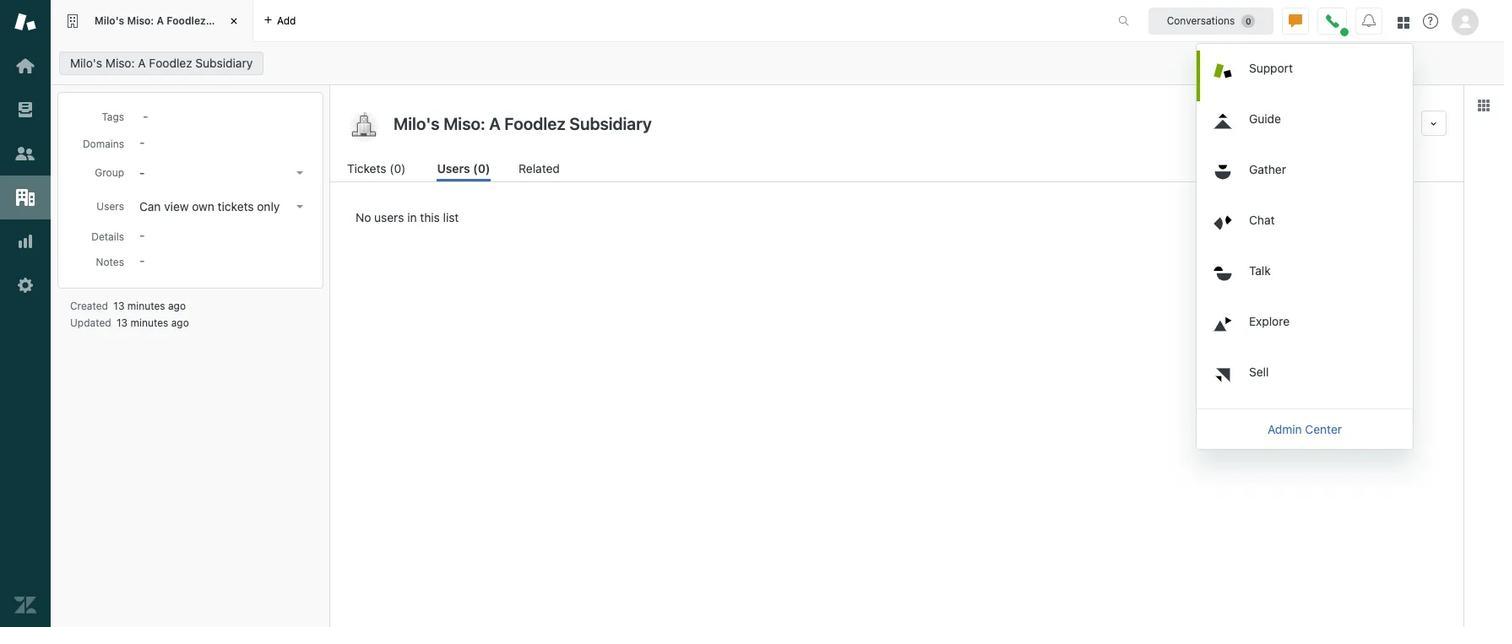 Task type: describe. For each thing, give the bounding box(es) containing it.
- button
[[134, 161, 310, 185]]

updated
[[70, 317, 111, 330]]

milo's miso: a foodlez subsidiary inside secondary element
[[70, 56, 253, 70]]

no
[[356, 210, 371, 225]]

1 vertical spatial ago
[[171, 317, 189, 330]]

-
[[139, 166, 145, 180]]

1 vertical spatial minutes
[[131, 317, 168, 330]]

organizations image
[[14, 187, 36, 209]]

milo's miso: a foodlez subsidiary inside tab
[[95, 14, 261, 27]]

users (0) link
[[437, 160, 491, 182]]

apps image
[[1478, 99, 1491, 112]]

created 13 minutes ago updated 13 minutes ago
[[70, 300, 189, 330]]

views image
[[14, 99, 36, 121]]

add button
[[253, 0, 306, 41]]

talk link
[[1201, 253, 1414, 304]]

arrow down image for -
[[297, 172, 303, 175]]

reporting image
[[14, 231, 36, 253]]

this
[[420, 210, 440, 225]]

conversations
[[1167, 14, 1236, 27]]

1 vertical spatial 13
[[117, 317, 128, 330]]

button displays agent's chat status as away. image
[[1289, 14, 1303, 27]]

foodlez inside secondary element
[[149, 56, 192, 70]]

(0) for users (0)
[[473, 161, 491, 176]]

no users in this list
[[356, 210, 459, 225]]

talk
[[1250, 263, 1271, 278]]

foodlez inside tab
[[167, 14, 206, 27]]

tags
[[102, 111, 124, 123]]

notifications image
[[1363, 14, 1376, 27]]

miso: inside tab
[[127, 14, 154, 27]]

group
[[95, 166, 124, 179]]

admin image
[[14, 275, 36, 297]]

secondary element
[[51, 46, 1505, 80]]

own
[[192, 199, 215, 214]]

subsidiary inside secondary element
[[196, 56, 253, 70]]

(0) for tickets (0)
[[390, 161, 406, 176]]

sell
[[1250, 365, 1269, 379]]

users for users (0)
[[437, 161, 470, 176]]

related
[[519, 161, 560, 176]]

0 vertical spatial minutes
[[127, 300, 165, 313]]

zendesk support image
[[14, 11, 36, 33]]

arrow down image for can view own tickets only
[[297, 205, 303, 209]]

milo's miso: a foodlez subsidiary tab
[[51, 0, 261, 42]]

icon_org image
[[347, 111, 381, 144]]

created
[[70, 300, 108, 313]]

chat link
[[1201, 202, 1414, 253]]

view
[[164, 199, 189, 214]]

sell link
[[1201, 354, 1414, 405]]

gather link
[[1201, 152, 1414, 202]]



Task type: locate. For each thing, give the bounding box(es) containing it.
main element
[[0, 0, 51, 628]]

0 vertical spatial subsidiary
[[209, 14, 261, 27]]

milo's miso: a foodlez subsidiary
[[95, 14, 261, 27], [70, 56, 253, 70]]

1 vertical spatial subsidiary
[[196, 56, 253, 70]]

a up milo's miso: a foodlez subsidiary link
[[157, 14, 164, 27]]

milo's up tags
[[70, 56, 102, 70]]

13
[[114, 300, 125, 313], [117, 317, 128, 330]]

users up list
[[437, 161, 470, 176]]

notes
[[96, 256, 124, 269]]

related link
[[519, 160, 562, 182]]

tabs tab list
[[51, 0, 1101, 42]]

guide
[[1250, 111, 1282, 125]]

(0) left related
[[473, 161, 491, 176]]

0 vertical spatial a
[[157, 14, 164, 27]]

explore link
[[1201, 304, 1414, 354]]

milo's inside tab
[[95, 14, 124, 27]]

subsidiary
[[209, 14, 261, 27], [196, 56, 253, 70]]

0 vertical spatial ago
[[168, 300, 186, 313]]

minutes right updated
[[131, 317, 168, 330]]

can
[[139, 199, 161, 214]]

close image
[[226, 13, 242, 30]]

conversations button
[[1149, 7, 1274, 34]]

guide link
[[1201, 101, 1414, 152]]

can view own tickets only button
[[134, 195, 310, 219]]

a inside tab
[[157, 14, 164, 27]]

get started image
[[14, 55, 36, 77]]

tickets (0)
[[347, 161, 406, 176]]

miso: inside secondary element
[[106, 56, 135, 70]]

a
[[157, 14, 164, 27], [138, 56, 146, 70]]

customers image
[[14, 143, 36, 165]]

0 vertical spatial 13
[[114, 300, 125, 313]]

1 vertical spatial milo's miso: a foodlez subsidiary
[[70, 56, 253, 70]]

chat
[[1250, 212, 1275, 227]]

admin
[[1268, 422, 1303, 436]]

0 vertical spatial milo's
[[95, 14, 124, 27]]

domains
[[83, 138, 124, 150]]

admin center
[[1268, 422, 1343, 436]]

zendesk image
[[14, 595, 36, 617]]

arrow down image left tickets
[[297, 172, 303, 175]]

subsidiary inside tab
[[209, 14, 261, 27]]

arrow down image right only at the left top
[[297, 205, 303, 209]]

foodlez left close icon
[[167, 14, 206, 27]]

center
[[1306, 422, 1343, 436]]

0 horizontal spatial (0)
[[390, 161, 406, 176]]

None text field
[[389, 111, 1415, 136]]

only
[[257, 199, 280, 214]]

0 vertical spatial milo's miso: a foodlez subsidiary
[[95, 14, 261, 27]]

explore
[[1250, 314, 1290, 328]]

support link
[[1201, 50, 1414, 101]]

list
[[443, 210, 459, 225]]

tickets
[[218, 199, 254, 214]]

1 vertical spatial a
[[138, 56, 146, 70]]

users (0)
[[437, 161, 491, 176]]

1 (0) from the left
[[390, 161, 406, 176]]

zendesk products image
[[1398, 16, 1410, 28]]

can view own tickets only
[[139, 199, 280, 214]]

users up details
[[97, 200, 124, 213]]

1 arrow down image from the top
[[297, 172, 303, 175]]

0 vertical spatial users
[[437, 161, 470, 176]]

support
[[1250, 60, 1294, 75]]

1 horizontal spatial a
[[157, 14, 164, 27]]

1 horizontal spatial users
[[437, 161, 470, 176]]

add
[[277, 14, 296, 27]]

(0)
[[390, 161, 406, 176], [473, 161, 491, 176]]

tickets (0) link
[[347, 160, 409, 182]]

arrow down image
[[297, 172, 303, 175], [297, 205, 303, 209]]

minutes
[[127, 300, 165, 313], [131, 317, 168, 330]]

gather
[[1250, 162, 1287, 176]]

miso:
[[127, 14, 154, 27], [106, 56, 135, 70]]

miso: up milo's miso: a foodlez subsidiary link
[[127, 14, 154, 27]]

subsidiary left add
[[209, 14, 261, 27]]

1 horizontal spatial (0)
[[473, 161, 491, 176]]

1 vertical spatial foodlez
[[149, 56, 192, 70]]

admin center link
[[1197, 413, 1414, 447]]

users
[[374, 210, 404, 225]]

foodlez down milo's miso: a foodlez subsidiary tab
[[149, 56, 192, 70]]

minutes right created
[[127, 300, 165, 313]]

13 right updated
[[117, 317, 128, 330]]

tickets
[[347, 161, 387, 176]]

2 (0) from the left
[[473, 161, 491, 176]]

arrow down image inside - "button"
[[297, 172, 303, 175]]

milo's miso: a foodlez subsidiary link
[[59, 52, 264, 75]]

13 right created
[[114, 300, 125, 313]]

milo's
[[95, 14, 124, 27], [70, 56, 102, 70]]

1 vertical spatial milo's
[[70, 56, 102, 70]]

1 vertical spatial arrow down image
[[297, 205, 303, 209]]

0 horizontal spatial a
[[138, 56, 146, 70]]

0 vertical spatial foodlez
[[167, 14, 206, 27]]

subsidiary down close icon
[[196, 56, 253, 70]]

0 horizontal spatial users
[[97, 200, 124, 213]]

milo's miso: a foodlez subsidiary down milo's miso: a foodlez subsidiary tab
[[70, 56, 253, 70]]

ago
[[168, 300, 186, 313], [171, 317, 189, 330]]

- field
[[136, 106, 310, 125]]

users
[[437, 161, 470, 176], [97, 200, 124, 213]]

0 vertical spatial arrow down image
[[297, 172, 303, 175]]

milo's up milo's miso: a foodlez subsidiary link
[[95, 14, 124, 27]]

(0) right tickets
[[390, 161, 406, 176]]

get help image
[[1424, 14, 1439, 29]]

miso: up tags
[[106, 56, 135, 70]]

details
[[91, 231, 124, 243]]

1 vertical spatial users
[[97, 200, 124, 213]]

foodlez
[[167, 14, 206, 27], [149, 56, 192, 70]]

0 vertical spatial miso:
[[127, 14, 154, 27]]

2 arrow down image from the top
[[297, 205, 303, 209]]

milo's miso: a foodlez subsidiary up milo's miso: a foodlez subsidiary link
[[95, 14, 261, 27]]

milo's inside secondary element
[[70, 56, 102, 70]]

a down milo's miso: a foodlez subsidiary tab
[[138, 56, 146, 70]]

1 vertical spatial miso:
[[106, 56, 135, 70]]

in
[[407, 210, 417, 225]]

arrow down image inside can view own tickets only button
[[297, 205, 303, 209]]

users for users
[[97, 200, 124, 213]]



Task type: vqa. For each thing, say whether or not it's contained in the screenshot.
second (0) from the right
yes



